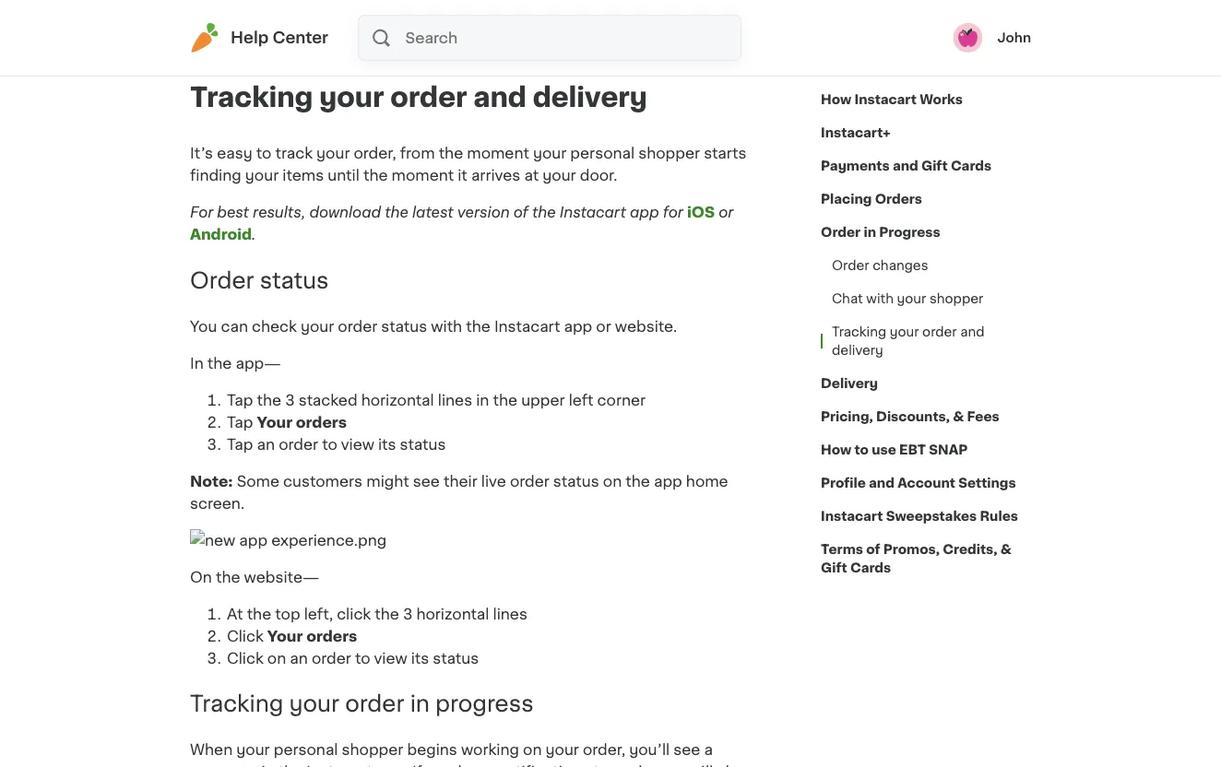 Task type: describe. For each thing, give the bounding box(es) containing it.
shopper for chat with your shopper
[[930, 292, 984, 305]]

instacart sweepstakes rules
[[821, 510, 1018, 523]]

order, inside when your personal shopper begins working on your order, you'll see a message in the instacart app. if you have notifications turned on, you'll als
[[583, 743, 626, 758]]

profile and account settings
[[821, 477, 1016, 490]]

instacart up instacart+ link
[[855, 93, 917, 106]]

website.
[[615, 319, 677, 334]]

status inside some customers might see their live order status on the app home screen.
[[553, 474, 599, 489]]

center
[[273, 30, 328, 46]]

website—
[[244, 570, 320, 585]]

turned
[[593, 765, 643, 768]]

order inside some customers might see their live order status on the app home screen.
[[510, 474, 550, 489]]

items
[[283, 168, 324, 183]]

pricing, discounts, & fees
[[821, 411, 1000, 423]]

results,
[[253, 205, 306, 220]]

snap
[[929, 444, 968, 457]]

order in progress
[[821, 226, 941, 239]]

top
[[275, 607, 300, 622]]

credits,
[[943, 543, 998, 556]]

1 vertical spatial you'll
[[673, 765, 713, 768]]

Search search field
[[404, 16, 741, 60]]

order for order changes
[[832, 259, 870, 272]]

screen.
[[190, 496, 245, 511]]

an for on
[[290, 651, 308, 666]]

the inside when your personal shopper begins working on your order, you'll see a message in the instacart app. if you have notifications turned on, you'll als
[[278, 765, 303, 768]]

latest
[[412, 205, 453, 220]]

placing orders link
[[821, 183, 923, 216]]

help center link
[[190, 23, 328, 53]]

android link
[[190, 227, 252, 242]]

in the app—
[[190, 356, 281, 371]]

how instacart works
[[821, 93, 963, 106]]

order inside at the top left, click the 3 horizontal lines click your orders click on an order to view its status
[[312, 651, 351, 666]]

it's easy to track your order, from the moment your personal shopper starts finding your items until the moment it arrives at your door.
[[190, 146, 747, 183]]

progress
[[879, 226, 941, 239]]

left
[[569, 393, 594, 408]]

2 click from the top
[[227, 651, 264, 666]]

a
[[704, 743, 713, 758]]

horizontal inside tap the 3 stacked horizontal lines in the upper left corner tap your orders tap an order to view its status
[[361, 393, 434, 408]]

track
[[275, 146, 313, 161]]

1 tap from the top
[[227, 393, 253, 408]]

placing
[[821, 193, 872, 206]]

instacart inside when your personal shopper begins working on your order, you'll see a message in the instacart app. if you have notifications turned on, you'll als
[[307, 765, 373, 768]]

terms of promos, credits, & gift cards
[[821, 543, 1012, 575]]

0 vertical spatial with
[[867, 292, 894, 305]]

its for click on an order to view its status
[[411, 651, 429, 666]]

their
[[444, 474, 478, 489]]

and down use
[[869, 477, 895, 490]]

0 vertical spatial delivery
[[533, 84, 648, 111]]

2 vertical spatial tracking
[[190, 694, 284, 716]]

for
[[663, 205, 684, 220]]

easy
[[217, 146, 252, 161]]

& inside terms of promos, credits, & gift cards
[[1001, 543, 1012, 556]]

app for instacart
[[630, 205, 659, 220]]

your inside tracking your order and delivery
[[890, 326, 919, 339]]

cards inside terms of promos, credits, & gift cards
[[851, 562, 891, 575]]

0 horizontal spatial tracking your order and delivery
[[190, 84, 648, 111]]

the inside some customers might see their live order status on the app home screen.
[[626, 474, 650, 489]]

.
[[252, 227, 256, 242]]

tap the 3 stacked horizontal lines in the upper left corner tap your orders tap an order to view its status
[[227, 393, 650, 452]]

on inside when your personal shopper begins working on your order, you'll see a message in the instacart app. if you have notifications turned on, you'll als
[[523, 743, 542, 758]]

john
[[998, 31, 1031, 44]]

to inside tap the 3 stacked horizontal lines in the upper left corner tap your orders tap an order to view its status
[[322, 437, 337, 452]]

discounts,
[[877, 411, 950, 423]]

profile
[[821, 477, 866, 490]]

how to use ebt snap
[[821, 444, 968, 457]]

see inside some customers might see their live order status on the app home screen.
[[413, 474, 440, 489]]

fees
[[967, 411, 1000, 423]]

on inside some customers might see their live order status on the app home screen.
[[603, 474, 622, 489]]

door.
[[580, 168, 618, 183]]

live
[[481, 474, 506, 489]]

ebt
[[900, 444, 926, 457]]

instacart+
[[821, 126, 891, 139]]

john link
[[953, 23, 1031, 53]]

order inside tracking your order and delivery
[[923, 326, 957, 339]]

on
[[190, 570, 212, 585]]

in inside tap the 3 stacked horizontal lines in the upper left corner tap your orders tap an order to view its status
[[476, 393, 489, 408]]

at the top left, click the 3 horizontal lines click your orders click on an order to view its status
[[227, 607, 528, 666]]

when your personal shopper begins working on your order, you'll see a message in the instacart app. if you have notifications turned on, you'll als
[[190, 743, 747, 768]]

0 vertical spatial tracking
[[190, 84, 313, 111]]

shopper for when your personal shopper begins working on your order, you'll see a message in the instacart app. if you have notifications turned on, you'll als
[[342, 743, 404, 758]]

see inside when your personal shopper begins working on your order, you'll see a message in the instacart app. if you have notifications turned on, you'll als
[[674, 743, 701, 758]]

in inside when your personal shopper begins working on your order, you'll see a message in the instacart app. if you have notifications turned on, you'll als
[[261, 765, 275, 768]]

version
[[457, 205, 510, 220]]

personal inside when your personal shopper begins working on your order, you'll see a message in the instacart app. if you have notifications turned on, you'll als
[[274, 743, 338, 758]]

delivery link
[[821, 367, 878, 400]]

settings
[[959, 477, 1016, 490]]

sweepstakes
[[886, 510, 977, 523]]

personal inside the it's easy to track your order, from the moment your personal shopper starts finding your items until the moment it arrives at your door.
[[570, 146, 635, 161]]

on,
[[646, 765, 669, 768]]

some
[[237, 474, 280, 489]]

at
[[524, 168, 539, 183]]

help center
[[231, 30, 328, 46]]

might
[[366, 474, 409, 489]]

you
[[190, 319, 217, 334]]

to left use
[[855, 444, 869, 457]]

use
[[872, 444, 897, 457]]

instacart sweepstakes rules link
[[821, 500, 1018, 533]]

in up begins
[[410, 694, 430, 716]]

3 tap from the top
[[227, 437, 253, 452]]

begins
[[407, 743, 457, 758]]

customers
[[283, 474, 363, 489]]

tracking your order and delivery link
[[821, 316, 1031, 367]]

chat
[[832, 292, 863, 305]]

delivery
[[821, 377, 878, 390]]

1 horizontal spatial moment
[[467, 146, 529, 161]]

how for how instacart works
[[821, 93, 852, 106]]

orders
[[875, 193, 923, 206]]

until
[[328, 168, 360, 183]]

horizontal inside at the top left, click the 3 horizontal lines click your orders click on an order to view its status
[[416, 607, 489, 622]]

android
[[190, 227, 252, 242]]

order changes
[[832, 259, 929, 272]]

finding
[[190, 168, 241, 183]]

at
[[227, 607, 243, 622]]

instacart inside for best results, download the latest version of the instacart app for ios or android .
[[560, 205, 626, 220]]

chat with your shopper link
[[821, 282, 995, 316]]

promos,
[[884, 543, 940, 556]]

check
[[252, 319, 297, 334]]

home
[[686, 474, 729, 489]]

delivery inside tracking your order and delivery
[[832, 344, 884, 357]]



Task type: vqa. For each thing, say whether or not it's contained in the screenshot.
topmost Your
yes



Task type: locate. For each thing, give the bounding box(es) containing it.
view
[[341, 437, 374, 452], [374, 651, 407, 666]]

1 vertical spatial orders
[[306, 629, 357, 644]]

app.
[[376, 765, 409, 768]]

of
[[514, 205, 528, 220], [866, 543, 881, 556]]

1 horizontal spatial you'll
[[673, 765, 713, 768]]

tracking
[[190, 84, 313, 111], [832, 326, 887, 339], [190, 694, 284, 716]]

1 vertical spatial with
[[431, 319, 462, 334]]

1 vertical spatial tap
[[227, 415, 253, 430]]

1 click from the top
[[227, 629, 264, 644]]

1 vertical spatial lines
[[493, 607, 528, 622]]

order, up until on the top left
[[354, 146, 396, 161]]

order
[[821, 226, 861, 239], [832, 259, 870, 272], [190, 269, 254, 291]]

2 horizontal spatial shopper
[[930, 292, 984, 305]]

instacart
[[855, 93, 917, 106], [560, 205, 626, 220], [494, 319, 560, 334], [821, 510, 883, 523], [307, 765, 373, 768]]

cards down works at the right of page
[[951, 160, 992, 173]]

message
[[190, 765, 258, 768]]

order up app.
[[345, 694, 405, 716]]

0 horizontal spatial shopper
[[342, 743, 404, 758]]

terms of promos, credits, & gift cards link
[[821, 533, 1031, 585]]

view for orders
[[374, 651, 407, 666]]

0 horizontal spatial an
[[257, 437, 275, 452]]

0 horizontal spatial delivery
[[533, 84, 648, 111]]

instacart image
[[190, 23, 220, 53]]

view down 3
[[374, 651, 407, 666]]

0 horizontal spatial of
[[514, 205, 528, 220]]

horizontal right 3 stacked
[[361, 393, 434, 408]]

& left fees
[[953, 411, 964, 423]]

instacart+ link
[[821, 116, 891, 149]]

order, inside the it's easy to track your order, from the moment your personal shopper starts finding your items until the moment it arrives at your door.
[[354, 146, 396, 161]]

your down 3 stacked
[[257, 415, 293, 430]]

app inside some customers might see their live order status on the app home screen.
[[654, 474, 682, 489]]

instacart up "upper"
[[494, 319, 560, 334]]

how for how to use ebt snap
[[821, 444, 852, 457]]

an inside tap the 3 stacked horizontal lines in the upper left corner tap your orders tap an order to view its status
[[257, 437, 275, 452]]

cards down terms
[[851, 562, 891, 575]]

order down the placing
[[821, 226, 861, 239]]

order up 3 stacked
[[338, 319, 378, 334]]

0 vertical spatial click
[[227, 629, 264, 644]]

order changes link
[[821, 249, 940, 282]]

app left for
[[630, 205, 659, 220]]

profile and account settings link
[[821, 467, 1016, 500]]

order up from
[[391, 84, 467, 111]]

0 horizontal spatial or
[[596, 319, 611, 334]]

app left website.
[[564, 319, 593, 334]]

instacart down door.
[[560, 205, 626, 220]]

orders inside tap the 3 stacked horizontal lines in the upper left corner tap your orders tap an order to view its status
[[296, 415, 347, 430]]

or right ios on the right top of page
[[719, 205, 734, 220]]

0 vertical spatial personal
[[570, 146, 635, 161]]

can
[[221, 319, 248, 334]]

1 horizontal spatial shopper
[[639, 146, 700, 161]]

working
[[461, 743, 519, 758]]

0 vertical spatial orders
[[296, 415, 347, 430]]

shopper up tracking your order and delivery link
[[930, 292, 984, 305]]

your down top
[[267, 629, 303, 644]]

changes
[[873, 259, 929, 272]]

app—
[[236, 356, 281, 371]]

on inside at the top left, click the 3 horizontal lines click your orders click on an order to view its status
[[267, 651, 286, 666]]

and down chat with your shopper
[[961, 326, 985, 339]]

if
[[412, 765, 422, 768]]

on down "corner"
[[603, 474, 622, 489]]

on up notifications
[[523, 743, 542, 758]]

1 vertical spatial or
[[596, 319, 611, 334]]

to
[[256, 146, 272, 161], [322, 437, 337, 452], [855, 444, 869, 457], [355, 651, 370, 666]]

order inside tap the 3 stacked horizontal lines in the upper left corner tap your orders tap an order to view its status
[[279, 437, 318, 452]]

gift
[[922, 160, 948, 173], [821, 562, 848, 575]]

your inside tap the 3 stacked horizontal lines in the upper left corner tap your orders tap an order to view its status
[[257, 415, 293, 430]]

your inside at the top left, click the 3 horizontal lines click your orders click on an order to view its status
[[267, 629, 303, 644]]

its down 3
[[411, 651, 429, 666]]

left,
[[304, 607, 333, 622]]

tracking your order and delivery down chat with your shopper
[[832, 326, 985, 357]]

click
[[227, 629, 264, 644], [227, 651, 264, 666]]

gift down terms
[[821, 562, 848, 575]]

in
[[190, 356, 204, 371]]

0 vertical spatial shopper
[[639, 146, 700, 161]]

orders down left,
[[306, 629, 357, 644]]

status inside tap the 3 stacked horizontal lines in the upper left corner tap your orders tap an order to view its status
[[400, 437, 446, 452]]

1 vertical spatial moment
[[392, 168, 454, 183]]

gift inside terms of promos, credits, & gift cards
[[821, 562, 848, 575]]

0 vertical spatial you'll
[[629, 743, 670, 758]]

1 vertical spatial app
[[564, 319, 593, 334]]

tracking up easy
[[190, 84, 313, 111]]

new app experience.png image
[[190, 529, 387, 552]]

you'll
[[629, 743, 670, 758], [673, 765, 713, 768]]

personal up door.
[[570, 146, 635, 161]]

app for the
[[654, 474, 682, 489]]

1 horizontal spatial or
[[719, 205, 734, 220]]

0 horizontal spatial on
[[267, 651, 286, 666]]

view for your
[[341, 437, 374, 452]]

arrives
[[471, 168, 521, 183]]

0 horizontal spatial order,
[[354, 146, 396, 161]]

on down top
[[267, 651, 286, 666]]

delivery
[[533, 84, 648, 111], [832, 344, 884, 357]]

1 vertical spatial tracking
[[832, 326, 887, 339]]

1 horizontal spatial gift
[[922, 160, 948, 173]]

how to use ebt snap link
[[821, 434, 968, 467]]

0 vertical spatial see
[[413, 474, 440, 489]]

1 horizontal spatial delivery
[[832, 344, 884, 357]]

0 horizontal spatial &
[[953, 411, 964, 423]]

order for order status
[[190, 269, 254, 291]]

ios
[[687, 205, 715, 220]]

and up the it's easy to track your order, from the moment your personal shopper starts finding your items until the moment it arrives at your door.
[[474, 84, 527, 111]]

and inside tracking your order and delivery
[[961, 326, 985, 339]]

to down click
[[355, 651, 370, 666]]

2 vertical spatial shopper
[[342, 743, 404, 758]]

shopper inside the it's easy to track your order, from the moment your personal shopper starts finding your items until the moment it arrives at your door.
[[639, 146, 700, 161]]

lines inside at the top left, click the 3 horizontal lines click your orders click on an order to view its status
[[493, 607, 528, 622]]

instacart left app.
[[307, 765, 373, 768]]

its for tap an order to view its status
[[378, 437, 396, 452]]

some customers might see their live order status on the app home screen.
[[190, 474, 729, 511]]

1 vertical spatial on
[[267, 651, 286, 666]]

order in progress link
[[821, 216, 941, 249]]

horizontal right 3
[[416, 607, 489, 622]]

moment down from
[[392, 168, 454, 183]]

1 vertical spatial tracking your order and delivery
[[832, 326, 985, 357]]

1 horizontal spatial tracking your order and delivery
[[832, 326, 985, 357]]

in right message
[[261, 765, 275, 768]]

3
[[403, 607, 413, 622]]

tracking your order in progress
[[190, 694, 534, 716]]

0 vertical spatial on
[[603, 474, 622, 489]]

horizontal
[[361, 393, 434, 408], [416, 607, 489, 622]]

its inside at the top left, click the 3 horizontal lines click your orders click on an order to view its status
[[411, 651, 429, 666]]

pricing, discounts, & fees link
[[821, 400, 1000, 434]]

for
[[190, 205, 213, 220]]

order up chat
[[832, 259, 870, 272]]

0 vertical spatial &
[[953, 411, 964, 423]]

2 how from the top
[[821, 444, 852, 457]]

1 horizontal spatial lines
[[493, 607, 528, 622]]

0 horizontal spatial moment
[[392, 168, 454, 183]]

3 stacked
[[285, 393, 358, 408]]

shopper inside when your personal shopper begins working on your order, you'll see a message in the instacart app. if you have notifications turned on, you'll als
[[342, 743, 404, 758]]

0 vertical spatial horizontal
[[361, 393, 434, 408]]

0 vertical spatial an
[[257, 437, 275, 452]]

of right terms
[[866, 543, 881, 556]]

pricing,
[[821, 411, 873, 423]]

see left a
[[674, 743, 701, 758]]

1 vertical spatial its
[[411, 651, 429, 666]]

0 vertical spatial or
[[719, 205, 734, 220]]

2 vertical spatial on
[[523, 743, 542, 758]]

your
[[319, 84, 384, 111], [316, 146, 350, 161], [533, 146, 567, 161], [245, 168, 279, 183], [543, 168, 576, 183], [897, 292, 927, 305], [301, 319, 334, 334], [890, 326, 919, 339], [289, 694, 340, 716], [236, 743, 270, 758], [546, 743, 579, 758]]

0 vertical spatial of
[[514, 205, 528, 220]]

tracking your order and delivery up from
[[190, 84, 648, 111]]

tracking up when
[[190, 694, 284, 716]]

0 vertical spatial tap
[[227, 393, 253, 408]]

chat with your shopper
[[832, 292, 984, 305]]

see
[[413, 474, 440, 489], [674, 743, 701, 758]]

tracking inside tracking your order and delivery
[[832, 326, 887, 339]]

click
[[337, 607, 371, 622]]

shopper left starts
[[639, 146, 700, 161]]

cards
[[951, 160, 992, 173], [851, 562, 891, 575]]

to right easy
[[256, 146, 272, 161]]

personal down tracking your order in progress
[[274, 743, 338, 758]]

1 horizontal spatial personal
[[570, 146, 635, 161]]

orders
[[296, 415, 347, 430], [306, 629, 357, 644]]

0 vertical spatial gift
[[922, 160, 948, 173]]

0 vertical spatial view
[[341, 437, 374, 452]]

instacart down profile
[[821, 510, 883, 523]]

note:
[[190, 474, 233, 489]]

order
[[391, 84, 467, 111], [338, 319, 378, 334], [923, 326, 957, 339], [279, 437, 318, 452], [510, 474, 550, 489], [312, 651, 351, 666], [345, 694, 405, 716]]

help
[[231, 30, 269, 46]]

0 vertical spatial app
[[630, 205, 659, 220]]

0 horizontal spatial you'll
[[629, 743, 670, 758]]

order for order in progress
[[821, 226, 861, 239]]

1 horizontal spatial order,
[[583, 743, 626, 758]]

&
[[953, 411, 964, 423], [1001, 543, 1012, 556]]

2 horizontal spatial on
[[603, 474, 622, 489]]

1 vertical spatial &
[[1001, 543, 1012, 556]]

1 vertical spatial delivery
[[832, 344, 884, 357]]

notifications
[[497, 765, 590, 768]]

an inside at the top left, click the 3 horizontal lines click your orders click on an order to view its status
[[290, 651, 308, 666]]

personal
[[570, 146, 635, 161], [274, 743, 338, 758]]

it
[[458, 168, 468, 183]]

from
[[400, 146, 435, 161]]

1 horizontal spatial &
[[1001, 543, 1012, 556]]

to up customers
[[322, 437, 337, 452]]

2 vertical spatial app
[[654, 474, 682, 489]]

view inside tap the 3 stacked horizontal lines in the upper left corner tap your orders tap an order to view its status
[[341, 437, 374, 452]]

0 horizontal spatial with
[[431, 319, 462, 334]]

see left their
[[413, 474, 440, 489]]

0 vertical spatial moment
[[467, 146, 529, 161]]

1 vertical spatial order,
[[583, 743, 626, 758]]

you'll down a
[[673, 765, 713, 768]]

its up "might"
[[378, 437, 396, 452]]

1 horizontal spatial cards
[[951, 160, 992, 173]]

orders down 3 stacked
[[296, 415, 347, 430]]

orders inside at the top left, click the 3 horizontal lines click your orders click on an order to view its status
[[306, 629, 357, 644]]

download
[[309, 205, 381, 220]]

or inside for best results, download the latest version of the instacart app for ios or android .
[[719, 205, 734, 220]]

an down top
[[290, 651, 308, 666]]

in left "upper"
[[476, 393, 489, 408]]

terms
[[821, 543, 863, 556]]

the
[[439, 146, 463, 161], [363, 168, 388, 183], [385, 205, 409, 220], [532, 205, 556, 220], [466, 319, 491, 334], [207, 356, 232, 371], [257, 393, 282, 408], [493, 393, 518, 408], [626, 474, 650, 489], [216, 570, 240, 585], [247, 607, 271, 622], [375, 607, 399, 622], [278, 765, 303, 768]]

1 horizontal spatial its
[[411, 651, 429, 666]]

order right live
[[510, 474, 550, 489]]

shopper up app.
[[342, 743, 404, 758]]

upper
[[521, 393, 565, 408]]

of inside for best results, download the latest version of the instacart app for ios or android .
[[514, 205, 528, 220]]

tap
[[227, 393, 253, 408], [227, 415, 253, 430], [227, 437, 253, 452]]

for best results, download the latest version of the instacart app for ios or android .
[[190, 205, 734, 242]]

1 vertical spatial click
[[227, 651, 264, 666]]

you
[[426, 765, 454, 768]]

1 vertical spatial shopper
[[930, 292, 984, 305]]

order down left,
[[312, 651, 351, 666]]

0 vertical spatial its
[[378, 437, 396, 452]]

0 horizontal spatial cards
[[851, 562, 891, 575]]

an up some
[[257, 437, 275, 452]]

to inside at the top left, click the 3 horizontal lines click your orders click on an order to view its status
[[355, 651, 370, 666]]

1 horizontal spatial on
[[523, 743, 542, 758]]

have
[[458, 765, 493, 768]]

1 vertical spatial view
[[374, 651, 407, 666]]

how up instacart+
[[821, 93, 852, 106]]

delivery up delivery link
[[832, 344, 884, 357]]

0 vertical spatial cards
[[951, 160, 992, 173]]

0 horizontal spatial its
[[378, 437, 396, 452]]

order inside order changes link
[[832, 259, 870, 272]]

order inside the "order in progress" link
[[821, 226, 861, 239]]

its inside tap the 3 stacked horizontal lines in the upper left corner tap your orders tap an order to view its status
[[378, 437, 396, 452]]

1 horizontal spatial of
[[866, 543, 881, 556]]

payments and gift cards
[[821, 160, 992, 173]]

1 vertical spatial see
[[674, 743, 701, 758]]

1 vertical spatial gift
[[821, 562, 848, 575]]

lines inside tap the 3 stacked horizontal lines in the upper left corner tap your orders tap an order to view its status
[[438, 393, 472, 408]]

placing orders
[[821, 193, 923, 206]]

how up profile
[[821, 444, 852, 457]]

corner
[[597, 393, 646, 408]]

order down android link
[[190, 269, 254, 291]]

it's
[[190, 146, 213, 161]]

gift up 'orders' in the top of the page
[[922, 160, 948, 173]]

works
[[920, 93, 963, 106]]

& down rules
[[1001, 543, 1012, 556]]

1 horizontal spatial see
[[674, 743, 701, 758]]

1 vertical spatial how
[[821, 444, 852, 457]]

0 horizontal spatial personal
[[274, 743, 338, 758]]

how instacart works link
[[821, 83, 963, 116]]

and up 'orders' in the top of the page
[[893, 160, 919, 173]]

1 vertical spatial cards
[[851, 562, 891, 575]]

order, up "turned" at bottom
[[583, 743, 626, 758]]

1 horizontal spatial with
[[867, 292, 894, 305]]

or
[[719, 205, 734, 220], [596, 319, 611, 334]]

2 tap from the top
[[227, 415, 253, 430]]

delivery down search search box
[[533, 84, 648, 111]]

1 vertical spatial horizontal
[[416, 607, 489, 622]]

of inside terms of promos, credits, & gift cards
[[866, 543, 881, 556]]

moment up arrives
[[467, 146, 529, 161]]

you'll up on,
[[629, 743, 670, 758]]

1 how from the top
[[821, 93, 852, 106]]

app left home
[[654, 474, 682, 489]]

progress
[[435, 694, 534, 716]]

1 vertical spatial your
[[267, 629, 303, 644]]

1 vertical spatial personal
[[274, 743, 338, 758]]

payments and gift cards link
[[821, 149, 992, 183]]

0 vertical spatial your
[[257, 415, 293, 430]]

0 horizontal spatial gift
[[821, 562, 848, 575]]

on
[[603, 474, 622, 489], [267, 651, 286, 666], [523, 743, 542, 758]]

0 vertical spatial order,
[[354, 146, 396, 161]]

starts
[[704, 146, 747, 161]]

an for tap
[[257, 437, 275, 452]]

to inside the it's easy to track your order, from the moment your personal shopper starts finding your items until the moment it arrives at your door.
[[256, 146, 272, 161]]

1 horizontal spatial an
[[290, 651, 308, 666]]

status inside at the top left, click the 3 horizontal lines click your orders click on an order to view its status
[[433, 651, 479, 666]]

rules
[[980, 510, 1018, 523]]

app inside for best results, download the latest version of the instacart app for ios or android .
[[630, 205, 659, 220]]

how
[[821, 93, 852, 106], [821, 444, 852, 457]]

0 vertical spatial tracking your order and delivery
[[190, 84, 648, 111]]

view inside at the top left, click the 3 horizontal lines click your orders click on an order to view its status
[[374, 651, 407, 666]]

tracking down chat
[[832, 326, 887, 339]]

user avatar image
[[953, 23, 983, 53]]

in down placing orders
[[864, 226, 876, 239]]

view up "might"
[[341, 437, 374, 452]]

0 horizontal spatial lines
[[438, 393, 472, 408]]

order up customers
[[279, 437, 318, 452]]

you can check your order status with the instacart app or website.
[[190, 319, 681, 334]]

order down "chat with your shopper" link
[[923, 326, 957, 339]]

0 horizontal spatial see
[[413, 474, 440, 489]]

1 vertical spatial of
[[866, 543, 881, 556]]

2 vertical spatial tap
[[227, 437, 253, 452]]

or left website.
[[596, 319, 611, 334]]

1 vertical spatial an
[[290, 651, 308, 666]]

0 vertical spatial how
[[821, 93, 852, 106]]

0 vertical spatial lines
[[438, 393, 472, 408]]

of right the "version"
[[514, 205, 528, 220]]



